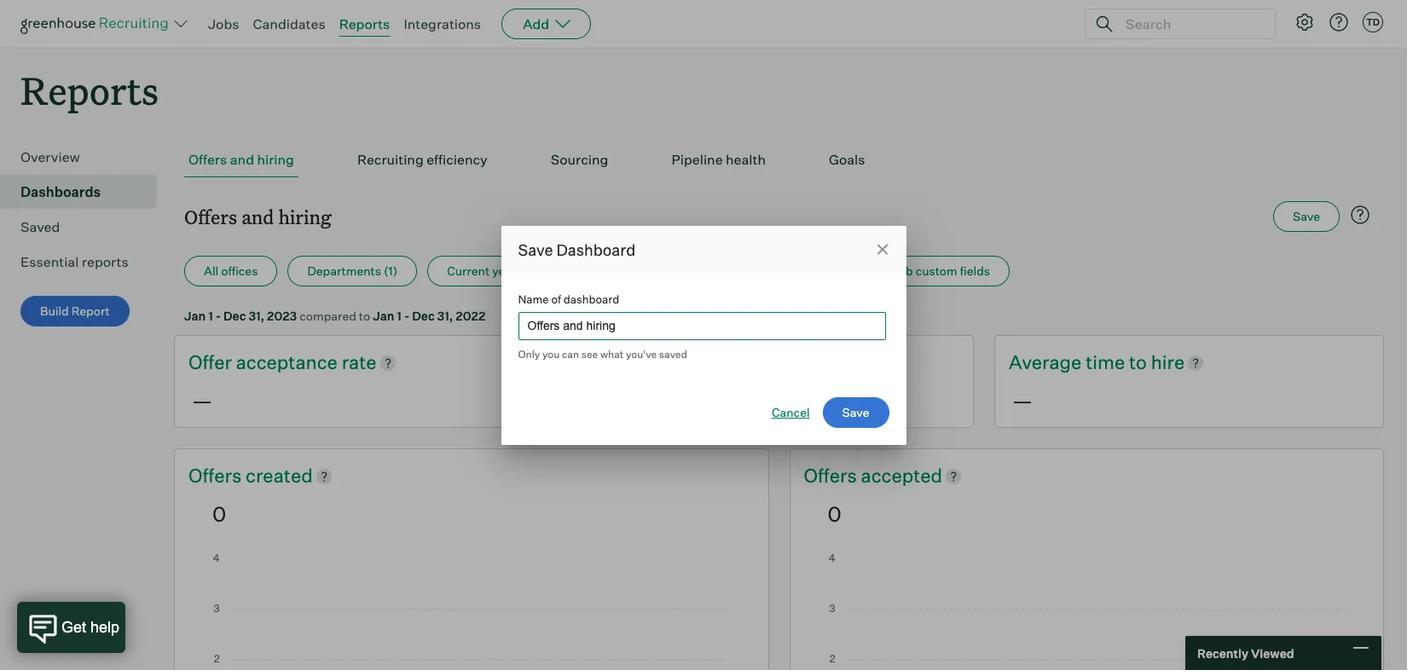 Task type: locate. For each thing, give the bounding box(es) containing it.
save button left faq icon on the top right of the page
[[1274, 202, 1341, 232]]

0 horizontal spatial to
[[359, 309, 370, 324]]

2 all from the left
[[566, 264, 581, 278]]

1 vertical spatial save button
[[823, 397, 890, 428]]

0 vertical spatial to
[[359, 309, 370, 324]]

-
[[216, 309, 221, 324], [404, 309, 410, 324]]

offers
[[189, 151, 227, 168], [184, 204, 237, 230], [189, 464, 246, 487], [804, 464, 861, 487]]

0 horizontal spatial (1)
[[384, 264, 398, 278]]

offers and hiring inside button
[[189, 151, 294, 168]]

1 vertical spatial hiring
[[279, 204, 332, 230]]

2023
[[267, 309, 297, 324]]

2 31, from the left
[[437, 309, 453, 324]]

0 horizontal spatial save button
[[823, 397, 890, 428]]

essential
[[20, 254, 79, 271]]

1 horizontal spatial save
[[843, 405, 870, 419]]

1 horizontal spatial 0
[[828, 502, 842, 527]]

2 offers link from the left
[[804, 463, 861, 490]]

0 horizontal spatial average
[[599, 351, 672, 374]]

build report button
[[20, 296, 129, 327]]

all primary recruiters button
[[546, 256, 704, 287]]

time link
[[676, 350, 719, 376], [1086, 350, 1130, 376]]

1 horizontal spatial save button
[[1274, 202, 1341, 232]]

1 horizontal spatial time
[[1086, 351, 1126, 374]]

1
[[208, 309, 213, 324], [397, 309, 402, 324]]

0 vertical spatial and
[[230, 151, 254, 168]]

1 (1) from the left
[[384, 264, 398, 278]]

offers and hiring
[[189, 151, 294, 168], [184, 204, 332, 230]]

time for average time to
[[1086, 351, 1126, 374]]

offers inside button
[[189, 151, 227, 168]]

xychart image
[[212, 554, 731, 671], [828, 554, 1346, 671]]

offers link for accepted
[[804, 463, 861, 490]]

0 horizontal spatial xychart image
[[212, 554, 731, 671]]

1 horizontal spatial xychart image
[[828, 554, 1346, 671]]

time link for second average link from the left
[[1086, 350, 1130, 376]]

0
[[212, 502, 226, 527], [828, 502, 842, 527]]

2 — from the left
[[1013, 388, 1033, 414]]

1 horizontal spatial all
[[566, 264, 581, 278]]

1 time from the left
[[676, 351, 715, 374]]

— down the average time to
[[1013, 388, 1033, 414]]

1 horizontal spatial jan
[[373, 309, 395, 324]]

save button
[[1274, 202, 1341, 232], [823, 397, 890, 428]]

save up "name"
[[518, 240, 553, 259]]

0 horizontal spatial -
[[216, 309, 221, 324]]

jobs
[[208, 15, 239, 32]]

all
[[204, 264, 219, 278], [566, 264, 581, 278]]

0 horizontal spatial time link
[[676, 350, 719, 376]]

1 horizontal spatial (1)
[[829, 264, 843, 278]]

0 horizontal spatial 31,
[[249, 309, 265, 324]]

job
[[892, 264, 914, 278]]

add button
[[502, 9, 591, 39]]

1 vertical spatial and
[[242, 204, 274, 230]]

save
[[1294, 209, 1321, 224], [518, 240, 553, 259], [843, 405, 870, 419]]

to right compared
[[359, 309, 370, 324]]

1 0 from the left
[[212, 502, 226, 527]]

1 vertical spatial reports
[[20, 65, 159, 115]]

hire link
[[1152, 350, 1185, 376]]

0 horizontal spatial offers link
[[189, 463, 246, 490]]

31, left 2022 at the left top of the page
[[437, 309, 453, 324]]

1 vertical spatial to
[[1130, 351, 1148, 374]]

only
[[518, 348, 540, 361]]

time left to link
[[1086, 351, 1126, 374]]

configure image
[[1295, 12, 1316, 32]]

average for average time
[[599, 351, 672, 374]]

time link right you've
[[676, 350, 719, 376]]

None text field
[[518, 312, 886, 340]]

time right you've
[[676, 351, 715, 374]]

0 vertical spatial offers and hiring
[[189, 151, 294, 168]]

dashboards link
[[20, 182, 150, 202]]

average
[[599, 351, 672, 374], [1009, 351, 1082, 374]]

save button right cancel link
[[823, 397, 890, 428]]

tab list
[[184, 143, 1375, 178]]

time for average time
[[676, 351, 715, 374]]

see
[[582, 348, 598, 361]]

reports right candidates "link"
[[339, 15, 390, 32]]

time
[[676, 351, 715, 374], [1086, 351, 1126, 374]]

dec down all offices button
[[224, 309, 246, 324]]

2 0 from the left
[[828, 502, 842, 527]]

1 horizontal spatial dec
[[412, 309, 435, 324]]

0 horizontal spatial reports
[[20, 65, 159, 115]]

viewed
[[1252, 646, 1295, 661]]

1 all from the left
[[204, 264, 219, 278]]

- down all offices button
[[216, 309, 221, 324]]

build report
[[40, 304, 110, 318]]

0 for accepted
[[828, 502, 842, 527]]

average for average time to
[[1009, 351, 1082, 374]]

all down "save dashboard"
[[566, 264, 581, 278]]

all inside all offices button
[[204, 264, 219, 278]]

2 time from the left
[[1086, 351, 1126, 374]]

health
[[726, 151, 766, 168]]

dec
[[224, 309, 246, 324], [412, 309, 435, 324]]

and
[[230, 151, 254, 168], [242, 204, 274, 230]]

custom
[[916, 264, 958, 278]]

2 time link from the left
[[1086, 350, 1130, 376]]

only you can see what you've saved
[[518, 348, 688, 361]]

2 jan from the left
[[373, 309, 395, 324]]

hiring
[[257, 151, 294, 168], [279, 204, 332, 230]]

2 horizontal spatial save
[[1294, 209, 1321, 224]]

0 vertical spatial save
[[1294, 209, 1321, 224]]

1 horizontal spatial offers link
[[804, 463, 861, 490]]

jan up rate
[[373, 309, 395, 324]]

dec left 2022 at the left top of the page
[[412, 309, 435, 324]]

1 horizontal spatial 1
[[397, 309, 402, 324]]

0 horizontal spatial all
[[204, 264, 219, 278]]

all offices button
[[184, 256, 278, 287]]

1 up offer
[[208, 309, 213, 324]]

hiring inside button
[[257, 151, 294, 168]]

1 horizontal spatial average
[[1009, 351, 1082, 374]]

1 horizontal spatial —
[[1013, 388, 1033, 414]]

all inside the all primary recruiters "button"
[[566, 264, 581, 278]]

0 vertical spatial hiring
[[257, 151, 294, 168]]

pipeline health
[[672, 151, 766, 168]]

and inside button
[[230, 151, 254, 168]]

1 xychart image from the left
[[212, 554, 731, 671]]

to left hire on the bottom of page
[[1130, 351, 1148, 374]]

0 horizontal spatial 1
[[208, 309, 213, 324]]

1 horizontal spatial average link
[[1009, 350, 1086, 376]]

reports down greenhouse recruiting image
[[20, 65, 159, 115]]

jan up offer
[[184, 309, 206, 324]]

save dashboard dialog
[[501, 226, 907, 445]]

current year button
[[428, 256, 536, 287]]

1 time link from the left
[[676, 350, 719, 376]]

save right the cancel
[[843, 405, 870, 419]]

report
[[71, 304, 110, 318]]

1 offers link from the left
[[189, 463, 246, 490]]

2 xychart image from the left
[[828, 554, 1346, 671]]

—
[[192, 388, 213, 414], [1013, 388, 1033, 414]]

average time
[[599, 351, 719, 374]]

td
[[1367, 16, 1381, 28]]

0 horizontal spatial average link
[[599, 350, 676, 376]]

0 horizontal spatial 0
[[212, 502, 226, 527]]

1 1 from the left
[[208, 309, 213, 324]]

1 vertical spatial save
[[518, 240, 553, 259]]

integrations
[[404, 15, 481, 32]]

rate link
[[342, 350, 377, 376]]

31, left 2023
[[249, 309, 265, 324]]

(1) right managers
[[829, 264, 843, 278]]

1 horizontal spatial 31,
[[437, 309, 453, 324]]

2 average from the left
[[1009, 351, 1082, 374]]

candidates link
[[253, 15, 326, 32]]

faq image
[[1351, 205, 1371, 225]]

time link left hire link
[[1086, 350, 1130, 376]]

Search text field
[[1122, 12, 1260, 36]]

1 average link from the left
[[599, 350, 676, 376]]

(1) right 'departments'
[[384, 264, 398, 278]]

2 1 from the left
[[397, 309, 402, 324]]

efficiency
[[427, 151, 488, 168]]

average time to
[[1009, 351, 1152, 374]]

goals button
[[825, 143, 870, 178]]

essential reports link
[[20, 252, 150, 272]]

0 horizontal spatial —
[[192, 388, 213, 414]]

— for average
[[1013, 388, 1033, 414]]

name of dashboard
[[518, 292, 620, 306]]

0 horizontal spatial time
[[676, 351, 715, 374]]

1 horizontal spatial reports
[[339, 15, 390, 32]]

save left faq icon on the top right of the page
[[1294, 209, 1321, 224]]

(1)
[[384, 264, 398, 278], [829, 264, 843, 278]]

— down offer link
[[192, 388, 213, 414]]

goals
[[829, 151, 866, 168]]

1 horizontal spatial -
[[404, 309, 410, 324]]

all left offices
[[204, 264, 219, 278]]

can
[[562, 348, 579, 361]]

1 down the 'departments (1)' button
[[397, 309, 402, 324]]

0 horizontal spatial jan
[[184, 309, 206, 324]]

offers link
[[189, 463, 246, 490], [804, 463, 861, 490]]

you
[[543, 348, 560, 361]]

2 (1) from the left
[[829, 264, 843, 278]]

all for all primary recruiters
[[566, 264, 581, 278]]

1 average from the left
[[599, 351, 672, 374]]

overview
[[20, 149, 80, 166]]

departments
[[308, 264, 381, 278]]

1 horizontal spatial time link
[[1086, 350, 1130, 376]]

0 horizontal spatial dec
[[224, 309, 246, 324]]

build
[[40, 304, 69, 318]]

time link for second average link from right
[[676, 350, 719, 376]]

reports
[[82, 254, 129, 271]]

0 vertical spatial save button
[[1274, 202, 1341, 232]]

1 jan from the left
[[184, 309, 206, 324]]

1 — from the left
[[192, 388, 213, 414]]

- left 2022 at the left top of the page
[[404, 309, 410, 324]]



Task type: describe. For each thing, give the bounding box(es) containing it.
hiring managers (1)
[[734, 264, 843, 278]]

2 average link from the left
[[1009, 350, 1086, 376]]

name
[[518, 292, 549, 306]]

overview link
[[20, 147, 150, 167]]

1 vertical spatial offers and hiring
[[184, 204, 332, 230]]

tab list containing offers and hiring
[[184, 143, 1375, 178]]

save dashboard
[[518, 240, 636, 259]]

— for offer
[[192, 388, 213, 414]]

recruiting efficiency
[[357, 151, 488, 168]]

dashboard
[[557, 240, 636, 259]]

2 dec from the left
[[412, 309, 435, 324]]

current
[[447, 264, 490, 278]]

all for all offices
[[204, 264, 219, 278]]

hiring
[[734, 264, 768, 278]]

xychart image for accepted
[[828, 554, 1346, 671]]

sourcing button
[[547, 143, 613, 178]]

accepted link
[[861, 463, 943, 490]]

departments (1)
[[308, 264, 398, 278]]

offer link
[[189, 350, 236, 376]]

rate
[[342, 351, 377, 374]]

1 - from the left
[[216, 309, 221, 324]]

recruiters
[[630, 264, 684, 278]]

managers
[[771, 264, 827, 278]]

created link
[[246, 463, 313, 490]]

1 horizontal spatial to
[[1130, 351, 1148, 374]]

2022
[[456, 309, 486, 324]]

offices
[[221, 264, 258, 278]]

(1) inside button
[[384, 264, 398, 278]]

offer
[[189, 351, 232, 374]]

current year
[[447, 264, 517, 278]]

0 horizontal spatial save
[[518, 240, 553, 259]]

sourcing
[[551, 151, 609, 168]]

recently
[[1198, 646, 1249, 661]]

hiring managers (1) button
[[714, 256, 863, 287]]

saved
[[659, 348, 688, 361]]

td button
[[1360, 9, 1387, 36]]

1 dec from the left
[[224, 309, 246, 324]]

1 31, from the left
[[249, 309, 265, 324]]

greenhouse recruiting image
[[20, 14, 174, 34]]

xychart image for created
[[212, 554, 731, 671]]

accepted
[[861, 464, 943, 487]]

none text field inside save dashboard dialog
[[518, 312, 886, 340]]

hire
[[1152, 351, 1185, 374]]

saved link
[[20, 217, 150, 237]]

0 for created
[[212, 502, 226, 527]]

job custom fields
[[892, 264, 991, 278]]

integrations link
[[404, 15, 481, 32]]

dashboards
[[20, 184, 101, 201]]

recruiting
[[357, 151, 424, 168]]

departments (1) button
[[288, 256, 417, 287]]

all offices
[[204, 264, 258, 278]]

of
[[552, 292, 561, 306]]

candidates
[[253, 15, 326, 32]]

2 - from the left
[[404, 309, 410, 324]]

offers and hiring button
[[184, 143, 299, 178]]

acceptance link
[[236, 350, 342, 376]]

cancel
[[772, 405, 810, 419]]

pipeline
[[672, 151, 723, 168]]

created
[[246, 464, 313, 487]]

job custom fields button
[[873, 256, 1010, 287]]

(1) inside button
[[829, 264, 843, 278]]

recruiting efficiency button
[[353, 143, 492, 178]]

you've
[[626, 348, 657, 361]]

year
[[492, 264, 517, 278]]

fields
[[961, 264, 991, 278]]

cancel link
[[772, 404, 810, 421]]

0 vertical spatial reports
[[339, 15, 390, 32]]

add
[[523, 15, 550, 32]]

save button inside dialog
[[823, 397, 890, 428]]

recently viewed
[[1198, 646, 1295, 661]]

dashboard
[[564, 292, 620, 306]]

offer acceptance
[[189, 351, 342, 374]]

2 vertical spatial save
[[843, 405, 870, 419]]

pipeline health button
[[668, 143, 771, 178]]

acceptance
[[236, 351, 338, 374]]

what
[[601, 348, 624, 361]]

jobs link
[[208, 15, 239, 32]]

jan 1 - dec 31, 2023 compared to jan 1 - dec 31, 2022
[[184, 309, 486, 324]]

primary
[[583, 264, 627, 278]]

to link
[[1130, 350, 1152, 376]]

reports link
[[339, 15, 390, 32]]

saved
[[20, 219, 60, 236]]

all primary recruiters
[[566, 264, 684, 278]]

compared
[[300, 309, 357, 324]]

essential reports
[[20, 254, 129, 271]]

offers link for created
[[189, 463, 246, 490]]

td button
[[1364, 12, 1384, 32]]



Task type: vqa. For each thing, say whether or not it's contained in the screenshot.
marketwise
no



